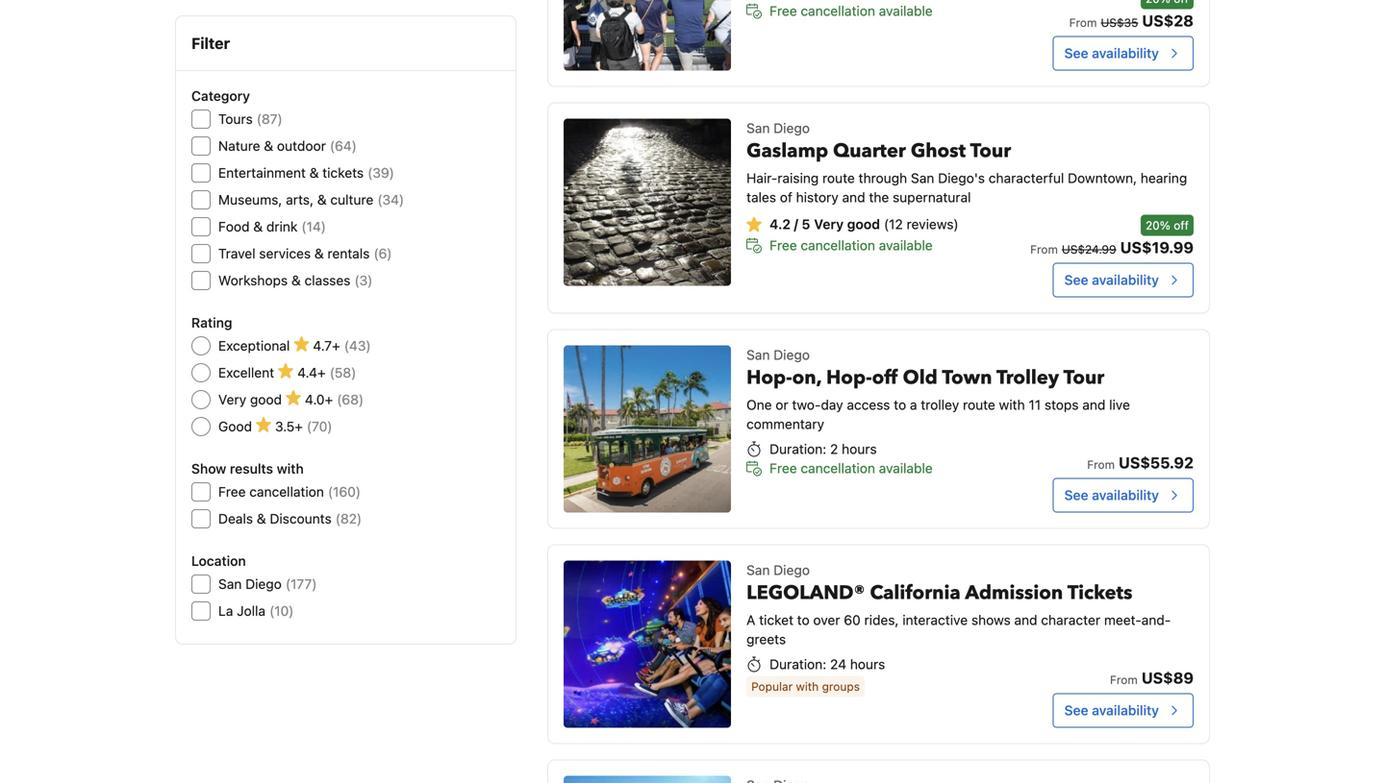 Task type: locate. For each thing, give the bounding box(es) containing it.
trolley
[[921, 397, 959, 413]]

free cancellation available
[[770, 3, 933, 19], [770, 238, 933, 254], [770, 461, 933, 477]]

1 vertical spatial off
[[872, 365, 898, 392]]

1 horizontal spatial tour
[[1064, 365, 1104, 392]]

& for discounts
[[257, 511, 266, 527]]

behind-the-scenes at petco park tour image
[[564, 0, 731, 71]]

two-
[[792, 397, 821, 413]]

2 horizontal spatial with
[[999, 397, 1025, 413]]

60
[[844, 613, 861, 629]]

diego
[[774, 120, 810, 136], [774, 347, 810, 363], [774, 563, 810, 579], [245, 577, 282, 593]]

through
[[859, 170, 907, 186]]

from inside from us$89
[[1110, 674, 1138, 687]]

deals & discounts (82)
[[218, 511, 362, 527]]

from
[[1069, 16, 1097, 29], [1030, 243, 1058, 256], [1087, 458, 1115, 472], [1110, 674, 1138, 687]]

to
[[894, 397, 906, 413], [797, 613, 810, 629]]

0 horizontal spatial off
[[872, 365, 898, 392]]

route down "town"
[[963, 397, 995, 413]]

1 vertical spatial route
[[963, 397, 995, 413]]

1 horizontal spatial hop-
[[826, 365, 872, 392]]

& right deals
[[257, 511, 266, 527]]

and left the
[[842, 190, 865, 205]]

to left a at right bottom
[[894, 397, 906, 413]]

tours (87)
[[218, 111, 283, 127]]

1 vertical spatial available
[[879, 238, 933, 254]]

0 vertical spatial good
[[847, 217, 880, 232]]

off right 20%
[[1174, 219, 1189, 232]]

off up access at the right bottom
[[872, 365, 898, 392]]

san inside san diego hop-on, hop-off old town trolley tour one or two-day access to a trolley route with 11 stops and live commentary
[[747, 347, 770, 363]]

24
[[830, 657, 846, 673]]

good left (12 at the top
[[847, 217, 880, 232]]

1 availability from the top
[[1092, 45, 1159, 61]]

diego up the legoland®
[[774, 563, 810, 579]]

see availability
[[1064, 45, 1159, 61], [1064, 272, 1159, 288], [1064, 488, 1159, 504], [1064, 703, 1159, 719]]

4 see availability from the top
[[1064, 703, 1159, 719]]

san inside san diego legoland® california admission tickets a ticket to over 60 rides, interactive shows and character meet-and- greets
[[747, 563, 770, 579]]

2 vertical spatial free cancellation available
[[770, 461, 933, 477]]

1 hop- from the left
[[747, 365, 792, 392]]

duration:
[[770, 442, 827, 458], [770, 657, 827, 673]]

from left 'us$55.92'
[[1087, 458, 1115, 472]]

san up gaslamp
[[747, 120, 770, 136]]

popular with groups
[[751, 681, 860, 694]]

2 vertical spatial with
[[796, 681, 819, 694]]

2 available from the top
[[879, 238, 933, 254]]

0 vertical spatial to
[[894, 397, 906, 413]]

tour
[[970, 138, 1011, 165], [1064, 365, 1104, 392]]

to inside san diego hop-on, hop-off old town trolley tour one or two-day access to a trolley route with 11 stops and live commentary
[[894, 397, 906, 413]]

san for old
[[747, 347, 770, 363]]

workshops & classes (3)
[[218, 273, 373, 289]]

& left drink
[[253, 219, 263, 235]]

1 horizontal spatial and
[[1014, 613, 1037, 629]]

jolla
[[237, 604, 266, 619]]

san up supernatural at the top right of the page
[[911, 170, 934, 186]]

off
[[1174, 219, 1189, 232], [872, 365, 898, 392]]

live
[[1109, 397, 1130, 413]]

gaslamp quarter ghost tour image
[[564, 119, 731, 286]]

(34)
[[377, 192, 404, 208]]

show results with
[[191, 461, 304, 477]]

0 horizontal spatial with
[[277, 461, 304, 477]]

1 vertical spatial with
[[277, 461, 304, 477]]

see availability down from us$55.92
[[1064, 488, 1159, 504]]

stops
[[1045, 397, 1079, 413]]

2 horizontal spatial and
[[1082, 397, 1106, 413]]

(58)
[[330, 365, 356, 381]]

0 vertical spatial route
[[822, 170, 855, 186]]

2 see availability from the top
[[1064, 272, 1159, 288]]

or
[[776, 397, 788, 413]]

good down excellent
[[250, 392, 282, 408]]

(87)
[[257, 111, 283, 127]]

rides,
[[864, 613, 899, 629]]

san
[[747, 120, 770, 136], [911, 170, 934, 186], [747, 347, 770, 363], [747, 563, 770, 579], [218, 577, 242, 593]]

& down travel services & rentals (6)
[[291, 273, 301, 289]]

groups
[[822, 681, 860, 694]]

diego inside san diego legoland® california admission tickets a ticket to over 60 rides, interactive shows and character meet-and- greets
[[774, 563, 810, 579]]

availability down from us$89
[[1092, 703, 1159, 719]]

hours right 24
[[850, 657, 885, 673]]

from inside from us$35 us$28
[[1069, 16, 1097, 29]]

diego up on,
[[774, 347, 810, 363]]

services
[[259, 246, 311, 262]]

travel
[[218, 246, 255, 262]]

tour inside san diego hop-on, hop-off old town trolley tour one or two-day access to a trolley route with 11 stops and live commentary
[[1064, 365, 1104, 392]]

duration: 24 hours
[[770, 657, 885, 673]]

0 vertical spatial duration:
[[770, 442, 827, 458]]

good
[[218, 419, 252, 435]]

1 vertical spatial tour
[[1064, 365, 1104, 392]]

1 vertical spatial hours
[[850, 657, 885, 673]]

availability down us$35
[[1092, 45, 1159, 61]]

exceptional
[[218, 338, 290, 354]]

1 horizontal spatial off
[[1174, 219, 1189, 232]]

0 vertical spatial and
[[842, 190, 865, 205]]

san up a on the bottom of page
[[747, 563, 770, 579]]

0 horizontal spatial route
[[822, 170, 855, 186]]

legoland® california admission tickets image
[[564, 561, 731, 729]]

see availability for legoland® california admission tickets
[[1064, 703, 1159, 719]]

and down admission
[[1014, 613, 1037, 629]]

with down duration: 24 hours at the bottom right of page
[[796, 681, 819, 694]]

2 duration: from the top
[[770, 657, 827, 673]]

2 vertical spatial and
[[1014, 613, 1037, 629]]

diego inside san diego gaslamp quarter ghost tour hair-raising route through san diego's characterful downtown, hearing tales of history and the supernatural
[[774, 120, 810, 136]]

very right 5
[[814, 217, 844, 232]]

diego for (177)
[[245, 577, 282, 593]]

1 vertical spatial very
[[218, 392, 246, 408]]

entertainment
[[218, 165, 306, 181]]

with left 11
[[999, 397, 1025, 413]]

& down (87)
[[264, 138, 273, 154]]

cancellation
[[801, 3, 875, 19], [801, 238, 875, 254], [801, 461, 875, 477], [249, 484, 324, 500]]

see
[[1064, 45, 1088, 61], [1064, 272, 1088, 288], [1064, 488, 1088, 504], [1064, 703, 1088, 719]]

3 see availability from the top
[[1064, 488, 1159, 504]]

very up good on the bottom left of the page
[[218, 392, 246, 408]]

diego inside san diego hop-on, hop-off old town trolley tour one or two-day access to a trolley route with 11 stops and live commentary
[[774, 347, 810, 363]]

good
[[847, 217, 880, 232], [250, 392, 282, 408]]

with up free cancellation (160)
[[277, 461, 304, 477]]

culture
[[330, 192, 373, 208]]

hop- up the one
[[747, 365, 792, 392]]

la jolla (10)
[[218, 604, 294, 619]]

available for hop-
[[879, 461, 933, 477]]

2 see from the top
[[1064, 272, 1088, 288]]

2 vertical spatial available
[[879, 461, 933, 477]]

0 horizontal spatial and
[[842, 190, 865, 205]]

1 vertical spatial duration:
[[770, 657, 827, 673]]

0 horizontal spatial to
[[797, 613, 810, 629]]

3 free cancellation available from the top
[[770, 461, 933, 477]]

1 vertical spatial good
[[250, 392, 282, 408]]

/
[[794, 217, 798, 232]]

diego up la jolla (10) at the bottom left
[[245, 577, 282, 593]]

0 vertical spatial very
[[814, 217, 844, 232]]

very
[[814, 217, 844, 232], [218, 392, 246, 408]]

1 horizontal spatial with
[[796, 681, 819, 694]]

to inside san diego legoland® california admission tickets a ticket to over 60 rides, interactive shows and character meet-and- greets
[[797, 613, 810, 629]]

1 see availability from the top
[[1064, 45, 1159, 61]]

0 vertical spatial tour
[[970, 138, 1011, 165]]

(43)
[[344, 338, 371, 354]]

hop-on, hop-off old town trolley tour image
[[564, 346, 731, 513]]

2 availability from the top
[[1092, 272, 1159, 288]]

2 free cancellation available from the top
[[770, 238, 933, 254]]

with inside san diego hop-on, hop-off old town trolley tour one or two-day access to a trolley route with 11 stops and live commentary
[[999, 397, 1025, 413]]

3 available from the top
[[879, 461, 933, 477]]

from left the us$89 on the bottom
[[1110, 674, 1138, 687]]

0 horizontal spatial hop-
[[747, 365, 792, 392]]

and inside san diego legoland® california admission tickets a ticket to over 60 rides, interactive shows and character meet-and- greets
[[1014, 613, 1037, 629]]

duration: 2 hours
[[770, 442, 877, 458]]

san diego hop-on, hop-off old town trolley tour one or two-day access to a trolley route with 11 stops and live commentary
[[747, 347, 1130, 432]]

from for us$55.92
[[1087, 458, 1115, 472]]

1 horizontal spatial very
[[814, 217, 844, 232]]

route inside san diego hop-on, hop-off old town trolley tour one or two-day access to a trolley route with 11 stops and live commentary
[[963, 397, 995, 413]]

5
[[802, 217, 810, 232]]

from for us$24.99
[[1030, 243, 1058, 256]]

from inside from us$55.92
[[1087, 458, 1115, 472]]

san up the one
[[747, 347, 770, 363]]

4 availability from the top
[[1092, 703, 1159, 719]]

4 see from the top
[[1064, 703, 1088, 719]]

tour up diego's
[[970, 138, 1011, 165]]

see down us$24.99 at the right top of page
[[1064, 272, 1088, 288]]

1 vertical spatial free cancellation available
[[770, 238, 933, 254]]

route up history
[[822, 170, 855, 186]]

workshops
[[218, 273, 288, 289]]

see for legoland® california admission tickets
[[1064, 703, 1088, 719]]

hearing
[[1141, 170, 1187, 186]]

&
[[264, 138, 273, 154], [309, 165, 319, 181], [317, 192, 327, 208], [253, 219, 263, 235], [314, 246, 324, 262], [291, 273, 301, 289], [257, 511, 266, 527]]

1 vertical spatial to
[[797, 613, 810, 629]]

shows
[[971, 613, 1011, 629]]

availability down from us$24.99 us$19.99 at the right of page
[[1092, 272, 1159, 288]]

museums,
[[218, 192, 282, 208]]

1 see from the top
[[1064, 45, 1088, 61]]

hop- up the day
[[826, 365, 872, 392]]

availability down from us$55.92
[[1092, 488, 1159, 504]]

see availability down us$35
[[1064, 45, 1159, 61]]

availability for legoland® california admission tickets
[[1092, 703, 1159, 719]]

and left "live"
[[1082, 397, 1106, 413]]

3 availability from the top
[[1092, 488, 1159, 504]]

hop-
[[747, 365, 792, 392], [826, 365, 872, 392]]

character
[[1041, 613, 1101, 629]]

0 vertical spatial hours
[[842, 442, 877, 458]]

from left us$24.99 at the right top of page
[[1030, 243, 1058, 256]]

0 vertical spatial available
[[879, 3, 933, 19]]

see down from us$35 us$28
[[1064, 45, 1088, 61]]

san down location
[[218, 577, 242, 593]]

la
[[218, 604, 233, 619]]

1 duration: from the top
[[770, 442, 827, 458]]

greets
[[747, 632, 786, 648]]

(14)
[[301, 219, 326, 235]]

1 horizontal spatial route
[[963, 397, 995, 413]]

1 vertical spatial and
[[1082, 397, 1106, 413]]

diego up gaslamp
[[774, 120, 810, 136]]

1 horizontal spatial to
[[894, 397, 906, 413]]

0 horizontal spatial tour
[[970, 138, 1011, 165]]

san diego bay one-hour pedal boat rental image
[[564, 777, 731, 784]]

us$89
[[1142, 670, 1194, 688]]

see availability down from us$89
[[1064, 703, 1159, 719]]

very good
[[218, 392, 282, 408]]

see down the character
[[1064, 703, 1088, 719]]

& up museums, arts, & culture (34) on the left top of page
[[309, 165, 319, 181]]

quarter
[[833, 138, 906, 165]]

see for gaslamp quarter ghost tour
[[1064, 272, 1088, 288]]

hours for on,
[[842, 442, 877, 458]]

available for ghost
[[879, 238, 933, 254]]

duration: up "popular with groups"
[[770, 657, 827, 673]]

outdoor
[[277, 138, 326, 154]]

free
[[770, 3, 797, 19], [770, 238, 797, 254], [770, 461, 797, 477], [218, 484, 246, 500]]

from inside from us$24.99 us$19.99
[[1030, 243, 1058, 256]]

duration: down the commentary
[[770, 442, 827, 458]]

see for hop-on, hop-off old town trolley tour
[[1064, 488, 1088, 504]]

san for hair-
[[747, 120, 770, 136]]

to left over
[[797, 613, 810, 629]]

tour up stops
[[1064, 365, 1104, 392]]

from for us$89
[[1110, 674, 1138, 687]]

california
[[870, 581, 961, 607]]

from us$89
[[1110, 670, 1194, 688]]

0 horizontal spatial good
[[250, 392, 282, 408]]

hours right 2 on the right bottom of the page
[[842, 442, 877, 458]]

commentary
[[747, 417, 824, 432]]

4.2 / 5 very good (12 reviews)
[[770, 217, 959, 232]]

0 vertical spatial free cancellation available
[[770, 3, 933, 19]]

duration: for hop-
[[770, 442, 827, 458]]

0 vertical spatial with
[[999, 397, 1025, 413]]

see availability down from us$24.99 us$19.99 at the right of page
[[1064, 272, 1159, 288]]

& right arts,
[[317, 192, 327, 208]]

0 vertical spatial off
[[1174, 219, 1189, 232]]

3 see from the top
[[1064, 488, 1088, 504]]

from left us$35
[[1069, 16, 1097, 29]]

see down from us$55.92
[[1064, 488, 1088, 504]]

with
[[999, 397, 1025, 413], [277, 461, 304, 477], [796, 681, 819, 694]]



Task type: describe. For each thing, give the bounding box(es) containing it.
diego for gaslamp
[[774, 120, 810, 136]]

0 horizontal spatial very
[[218, 392, 246, 408]]

(6)
[[374, 246, 392, 262]]

excellent
[[218, 365, 274, 381]]

3.5+ (70)
[[275, 419, 332, 435]]

food & drink (14)
[[218, 219, 326, 235]]

deals
[[218, 511, 253, 527]]

from for us$35
[[1069, 16, 1097, 29]]

meet-
[[1104, 613, 1142, 629]]

free cancellation available for on,
[[770, 461, 933, 477]]

characterful
[[989, 170, 1064, 186]]

availability for hop-on, hop-off old town trolley tour
[[1092, 488, 1159, 504]]

nature
[[218, 138, 260, 154]]

reviews)
[[907, 217, 959, 232]]

& for outdoor
[[264, 138, 273, 154]]

hair-
[[747, 170, 778, 186]]

town
[[942, 365, 992, 392]]

hours for california
[[850, 657, 885, 673]]

us$19.99
[[1120, 239, 1194, 257]]

san diego gaslamp quarter ghost tour hair-raising route through san diego's characterful downtown, hearing tales of history and the supernatural
[[747, 120, 1187, 205]]

admission
[[965, 581, 1063, 607]]

us$55.92
[[1119, 454, 1194, 472]]

san for a
[[747, 563, 770, 579]]

ticket
[[759, 613, 794, 629]]

and inside san diego gaslamp quarter ghost tour hair-raising route through san diego's characterful downtown, hearing tales of history and the supernatural
[[842, 190, 865, 205]]

(82)
[[335, 511, 362, 527]]

duration: for legoland®
[[770, 657, 827, 673]]

legoland®
[[747, 581, 865, 607]]

see availability for hop-on, hop-off old town trolley tour
[[1064, 488, 1159, 504]]

entertainment & tickets (39)
[[218, 165, 394, 181]]

& down (14)
[[314, 246, 324, 262]]

see availability for gaslamp quarter ghost tour
[[1064, 272, 1159, 288]]

20% off
[[1146, 219, 1189, 232]]

(177)
[[286, 577, 317, 593]]

location
[[191, 554, 246, 569]]

free cancellation available for quarter
[[770, 238, 933, 254]]

trolley
[[996, 365, 1059, 392]]

2 hop- from the left
[[826, 365, 872, 392]]

tour inside san diego gaslamp quarter ghost tour hair-raising route through san diego's characterful downtown, hearing tales of history and the supernatural
[[970, 138, 1011, 165]]

on,
[[792, 365, 821, 392]]

4.4+
[[297, 365, 326, 381]]

downtown,
[[1068, 170, 1137, 186]]

(160)
[[328, 484, 361, 500]]

(64)
[[330, 138, 357, 154]]

4.4+ (58)
[[297, 365, 356, 381]]

classes
[[304, 273, 351, 289]]

day
[[821, 397, 843, 413]]

us$35
[[1101, 16, 1138, 29]]

nature & outdoor (64)
[[218, 138, 357, 154]]

show
[[191, 461, 226, 477]]

route inside san diego gaslamp quarter ghost tour hair-raising route through san diego's characterful downtown, hearing tales of history and the supernatural
[[822, 170, 855, 186]]

travel services & rentals (6)
[[218, 246, 392, 262]]

and inside san diego hop-on, hop-off old town trolley tour one or two-day access to a trolley route with 11 stops and live commentary
[[1082, 397, 1106, 413]]

of
[[780, 190, 792, 205]]

3.5+
[[275, 419, 303, 435]]

from us$35 us$28
[[1069, 12, 1194, 30]]

& for tickets
[[309, 165, 319, 181]]

popular
[[751, 681, 793, 694]]

food
[[218, 219, 250, 235]]

diego for hop-
[[774, 347, 810, 363]]

1 free cancellation available from the top
[[770, 3, 933, 19]]

(70)
[[307, 419, 332, 435]]

interactive
[[903, 613, 968, 629]]

diego's
[[938, 170, 985, 186]]

from us$55.92
[[1087, 454, 1194, 472]]

11
[[1029, 397, 1041, 413]]

us$24.99
[[1062, 243, 1116, 256]]

history
[[796, 190, 839, 205]]

a
[[910, 397, 917, 413]]

off inside san diego hop-on, hop-off old town trolley tour one or two-day access to a trolley route with 11 stops and live commentary
[[872, 365, 898, 392]]

rating
[[191, 315, 232, 331]]

(10)
[[269, 604, 294, 619]]

1 horizontal spatial good
[[847, 217, 880, 232]]

over
[[813, 613, 840, 629]]

a
[[747, 613, 755, 629]]

(3)
[[354, 273, 373, 289]]

2
[[830, 442, 838, 458]]

(68)
[[337, 392, 364, 408]]

(12
[[884, 217, 903, 232]]

tickets
[[1067, 581, 1133, 607]]

diego for legoland®
[[774, 563, 810, 579]]

from us$24.99 us$19.99
[[1030, 239, 1194, 257]]

tours
[[218, 111, 253, 127]]

availability for gaslamp quarter ghost tour
[[1092, 272, 1159, 288]]

4.0+
[[305, 392, 333, 408]]

4.0+ (68)
[[305, 392, 364, 408]]

discounts
[[270, 511, 332, 527]]

& for classes
[[291, 273, 301, 289]]

arts,
[[286, 192, 314, 208]]

filter
[[191, 34, 230, 52]]

raising
[[778, 170, 819, 186]]

old
[[903, 365, 938, 392]]

drink
[[266, 219, 298, 235]]

san diego legoland® california admission tickets a ticket to over 60 rides, interactive shows and character meet-and- greets
[[747, 563, 1171, 648]]

results
[[230, 461, 273, 477]]

1 available from the top
[[879, 3, 933, 19]]

4.7+
[[313, 338, 340, 354]]

& for drink
[[253, 219, 263, 235]]

san diego (177)
[[218, 577, 317, 593]]

rentals
[[328, 246, 370, 262]]

category
[[191, 88, 250, 104]]

20%
[[1146, 219, 1170, 232]]



Task type: vqa. For each thing, say whether or not it's contained in the screenshot.


